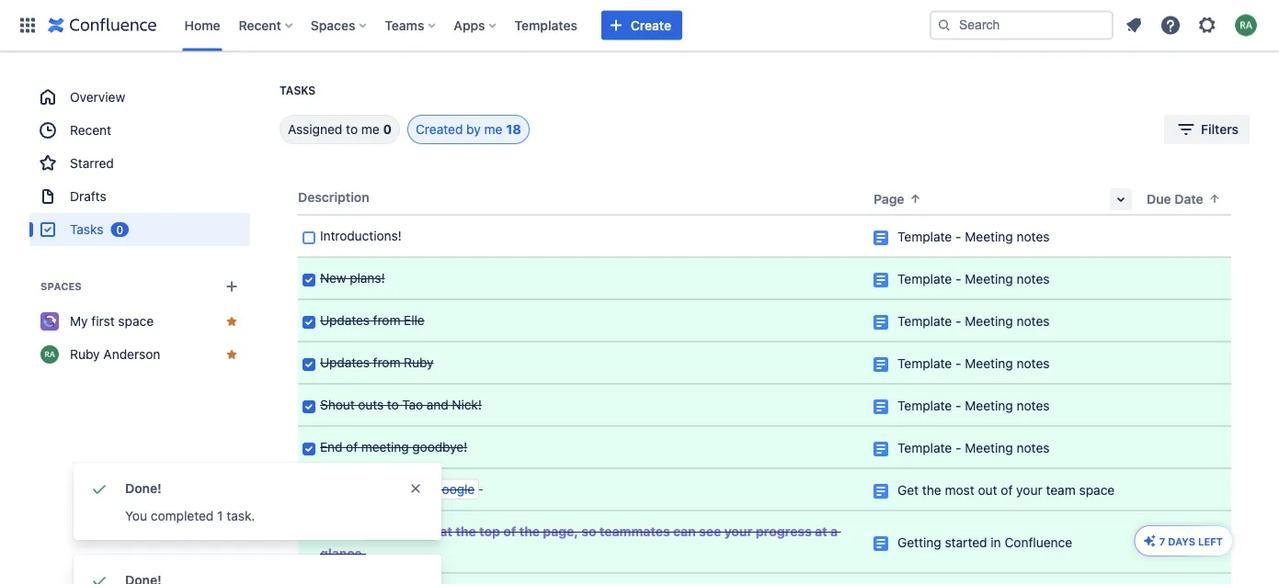 Task type: locate. For each thing, give the bounding box(es) containing it.
your right "see"
[[724, 525, 753, 540]]

recent up starred
[[70, 123, 111, 138]]

get
[[898, 483, 919, 498]]

getting
[[898, 536, 941, 551]]

4 page title icon image from the top
[[874, 358, 888, 372]]

the left top
[[456, 525, 476, 540]]

0 horizontal spatial 0
[[116, 223, 123, 236]]

4 template - meeting notes link from the top
[[898, 356, 1050, 372]]

4 template - meeting notes from the top
[[898, 356, 1050, 372]]

0 vertical spatial spaces
[[311, 17, 355, 33]]

spaces
[[311, 17, 355, 33], [40, 281, 82, 293]]

at left 'a'
[[815, 525, 827, 540]]

6 - from the top
[[956, 441, 962, 456]]

1 me from the left
[[361, 122, 380, 137]]

me for to
[[361, 122, 380, 137]]

notes for to
[[1017, 399, 1050, 414]]

meeting for elle
[[965, 314, 1013, 329]]

0 vertical spatial 0
[[383, 122, 392, 137]]

ruby down my
[[70, 347, 100, 362]]

of right 'end' at left bottom
[[346, 440, 358, 455]]

anderson
[[103, 347, 160, 362]]

google
[[433, 482, 475, 498]]

get the most out of your team space link
[[898, 483, 1115, 498]]

help icon image
[[1160, 14, 1182, 36]]

unstar this space image inside my first space link
[[224, 315, 239, 329]]

spaces right recent dropdown button in the left of the page
[[311, 17, 355, 33]]

0 vertical spatial updates
[[320, 313, 370, 328]]

0 horizontal spatial recent
[[70, 123, 111, 138]]

3 notes from the top
[[1017, 314, 1050, 329]]

-
[[956, 229, 962, 245], [956, 272, 962, 287], [956, 314, 962, 329], [956, 356, 962, 372], [956, 399, 962, 414], [956, 441, 962, 456]]

can
[[673, 525, 696, 540]]

0 vertical spatial tasks
[[280, 84, 316, 97]]

end of meeting goodbye!
[[320, 440, 467, 455]]

done!
[[125, 481, 162, 497]]

my
[[70, 314, 88, 329]]

updates for updates from ruby
[[320, 355, 370, 371]]

of right top
[[503, 525, 516, 540]]

3 - from the top
[[956, 314, 962, 329]]

template for ruby
[[898, 356, 952, 372]]

create
[[631, 17, 671, 33]]

spaces button
[[305, 11, 374, 40]]

recent right home
[[239, 17, 281, 33]]

1 horizontal spatial space
[[1079, 483, 1115, 498]]

updates from elle
[[320, 313, 425, 328]]

from
[[373, 313, 400, 328], [373, 355, 400, 371]]

4 template from the top
[[898, 356, 952, 372]]

notes for elle
[[1017, 314, 1050, 329]]

recent button
[[233, 11, 300, 40]]

ruby
[[70, 347, 100, 362], [404, 355, 434, 371]]

completed
[[151, 509, 214, 524]]

1 horizontal spatial recent
[[239, 17, 281, 33]]

0 horizontal spatial your
[[724, 525, 753, 540]]

0 horizontal spatial at
[[440, 525, 452, 540]]

1 vertical spatial tasks
[[70, 222, 103, 237]]

spaces up my
[[40, 281, 82, 293]]

- for elle
[[956, 314, 962, 329]]

from up "shout outs to tao and nick!" at the bottom left of page
[[373, 355, 400, 371]]

template - meeting notes link for ruby
[[898, 356, 1050, 372]]

4 - from the top
[[956, 356, 962, 372]]

updates
[[320, 313, 370, 328], [320, 355, 370, 371]]

google button
[[411, 480, 479, 500]]

0 horizontal spatial space
[[118, 314, 154, 329]]

1
[[217, 509, 223, 524]]

5 page title icon image from the top
[[874, 400, 888, 415]]

2 from from the top
[[373, 355, 400, 371]]

1 vertical spatial spaces
[[40, 281, 82, 293]]

of inside at the top of the page, so teammates can see your progress at a glance.
[[503, 525, 516, 540]]

6 template - meeting notes from the top
[[898, 441, 1050, 456]]

1 horizontal spatial at
[[815, 525, 827, 540]]

page title icon image for shout outs to tao and nick!
[[874, 400, 888, 415]]

5 template from the top
[[898, 399, 952, 414]]

of right out
[[1001, 483, 1013, 498]]

template - meeting notes link
[[898, 229, 1050, 245], [898, 272, 1050, 287], [898, 314, 1050, 329], [898, 356, 1050, 372], [898, 399, 1050, 414], [898, 441, 1050, 456]]

the left "page,"
[[519, 525, 540, 540]]

0 vertical spatial to
[[346, 122, 358, 137]]

tasks down the drafts
[[70, 222, 103, 237]]

your left team on the right bottom
[[1016, 483, 1043, 498]]

success image
[[88, 478, 110, 500]]

settings icon image
[[1196, 14, 1219, 36]]

2 template - meeting notes from the top
[[898, 272, 1050, 287]]

2 at from the left
[[815, 525, 827, 540]]

updates up shout
[[320, 355, 370, 371]]

3 meeting from the top
[[965, 314, 1013, 329]]

template - meeting notes for to
[[898, 399, 1050, 414]]

updates from ruby
[[320, 355, 434, 371]]

0 down drafts link
[[116, 223, 123, 236]]

tab list
[[258, 115, 530, 144]]

me right by
[[484, 122, 503, 137]]

to right assigned
[[346, 122, 358, 137]]

template - meeting notes link for to
[[898, 399, 1050, 414]]

created by me 18
[[416, 122, 521, 137]]

0 vertical spatial from
[[373, 313, 400, 328]]

unstar this space image
[[224, 315, 239, 329], [224, 348, 239, 362]]

1 vertical spatial 0
[[116, 223, 123, 236]]

1 horizontal spatial of
[[503, 525, 516, 540]]

5 template - meeting notes link from the top
[[898, 399, 1050, 414]]

3 template - meeting notes from the top
[[898, 314, 1050, 329]]

2 page title icon image from the top
[[874, 273, 888, 288]]

filters button
[[1164, 115, 1250, 144]]

0 inside group
[[116, 223, 123, 236]]

2 horizontal spatial the
[[922, 483, 941, 498]]

2 updates from the top
[[320, 355, 370, 371]]

2 unstar this space image from the top
[[224, 348, 239, 362]]

first
[[91, 314, 115, 329]]

at right status
[[440, 525, 452, 540]]

1 vertical spatial unstar this space image
[[224, 348, 239, 362]]

1 page title icon image from the top
[[874, 231, 888, 246]]

confluence image
[[48, 14, 157, 36], [48, 14, 157, 36]]

0 vertical spatial recent
[[239, 17, 281, 33]]

1 horizontal spatial to
[[387, 398, 399, 413]]

global element
[[11, 0, 926, 51]]

meeting
[[965, 229, 1013, 245], [965, 272, 1013, 287], [965, 314, 1013, 329], [965, 356, 1013, 372], [965, 399, 1013, 414], [965, 441, 1013, 456]]

overview
[[70, 90, 125, 105]]

3 template - meeting notes link from the top
[[898, 314, 1050, 329]]

the right get
[[922, 483, 941, 498]]

starred link
[[29, 147, 250, 180]]

template - meeting notes link for meeting
[[898, 441, 1050, 456]]

6 meeting from the top
[[965, 441, 1013, 456]]

teams
[[385, 17, 424, 33]]

space right first
[[118, 314, 154, 329]]

to left tao
[[387, 398, 399, 413]]

6 template from the top
[[898, 441, 952, 456]]

at
[[440, 525, 452, 540], [815, 525, 827, 540]]

date
[[1175, 192, 1204, 207]]

1 vertical spatial updates
[[320, 355, 370, 371]]

tasks up assigned
[[280, 84, 316, 97]]

template
[[898, 229, 952, 245], [898, 272, 952, 287], [898, 314, 952, 329], [898, 356, 952, 372], [898, 399, 952, 414], [898, 441, 952, 456]]

template for meeting
[[898, 441, 952, 456]]

1 horizontal spatial me
[[484, 122, 503, 137]]

5 notes from the top
[[1017, 399, 1050, 414]]

banner
[[0, 0, 1279, 52]]

3 template from the top
[[898, 314, 952, 329]]

5 meeting from the top
[[965, 399, 1013, 414]]

from left elle
[[373, 313, 400, 328]]

new plans!
[[320, 271, 385, 286]]

template - meeting notes
[[898, 229, 1050, 245], [898, 272, 1050, 287], [898, 314, 1050, 329], [898, 356, 1050, 372], [898, 399, 1050, 414], [898, 441, 1050, 456]]

from for elle
[[373, 313, 400, 328]]

outs
[[358, 398, 384, 413]]

ascending sorting icon page image
[[908, 192, 923, 206]]

filters
[[1201, 122, 1239, 137]]

template for to
[[898, 399, 952, 414]]

unstar this space image for ruby anderson
[[224, 348, 239, 362]]

0 horizontal spatial the
[[456, 525, 476, 540]]

tao
[[402, 398, 423, 413]]

1 vertical spatial from
[[373, 355, 400, 371]]

drafts
[[70, 189, 106, 204]]

1 from from the top
[[373, 313, 400, 328]]

goodbye!
[[412, 440, 467, 455]]

0 left created
[[383, 122, 392, 137]]

1 vertical spatial to
[[387, 398, 399, 413]]

0 vertical spatial unstar this space image
[[224, 315, 239, 329]]

group
[[29, 81, 250, 246]]

unstar this space image inside ruby anderson link
[[224, 348, 239, 362]]

me right assigned
[[361, 122, 380, 137]]

my first space
[[70, 314, 154, 329]]

4 notes from the top
[[1017, 356, 1050, 372]]

5 template - meeting notes from the top
[[898, 399, 1050, 414]]

to
[[346, 122, 358, 137], [387, 398, 399, 413]]

starred
[[70, 156, 114, 171]]

assigned to me 0
[[288, 122, 392, 137]]

space right team on the right bottom
[[1079, 483, 1115, 498]]

2 template from the top
[[898, 272, 952, 287]]

2 vertical spatial of
[[503, 525, 516, 540]]

0 horizontal spatial of
[[346, 440, 358, 455]]

group containing overview
[[29, 81, 250, 246]]

unstar this space image for my first space
[[224, 315, 239, 329]]

appswitcher icon image
[[17, 14, 39, 36]]

1 horizontal spatial ruby
[[404, 355, 434, 371]]

your inside at the top of the page, so teammates can see your progress at a glance.
[[724, 525, 753, 540]]

1 updates from the top
[[320, 313, 370, 328]]

page title icon image
[[874, 231, 888, 246], [874, 273, 888, 288], [874, 315, 888, 330], [874, 358, 888, 372], [874, 400, 888, 415], [874, 442, 888, 457], [874, 485, 888, 499], [874, 537, 888, 552]]

me
[[361, 122, 380, 137], [484, 122, 503, 137]]

0 vertical spatial your
[[1016, 483, 1043, 498]]

space
[[118, 314, 154, 329], [1079, 483, 1115, 498]]

my first space link
[[29, 305, 250, 338]]

7 page title icon image from the top
[[874, 485, 888, 499]]

1 vertical spatial recent
[[70, 123, 111, 138]]

ascending sorting icon date image
[[1207, 192, 1222, 206]]

1 horizontal spatial your
[[1016, 483, 1043, 498]]

5 - from the top
[[956, 399, 962, 414]]

1 at from the left
[[440, 525, 452, 540]]

1 vertical spatial your
[[724, 525, 753, 540]]

use inspiration!
[[320, 482, 411, 498]]

tab list containing assigned to me
[[258, 115, 530, 144]]

tasks
[[280, 84, 316, 97], [70, 222, 103, 237]]

7
[[1159, 536, 1166, 548]]

0
[[383, 122, 392, 137], [116, 223, 123, 236]]

0 horizontal spatial me
[[361, 122, 380, 137]]

1 vertical spatial of
[[1001, 483, 1013, 498]]

1 template - meeting notes from the top
[[898, 229, 1050, 245]]

page,
[[543, 525, 578, 540]]

recent
[[239, 17, 281, 33], [70, 123, 111, 138]]

4 meeting from the top
[[965, 356, 1013, 372]]

templates
[[515, 17, 577, 33]]

most
[[945, 483, 975, 498]]

Search field
[[930, 11, 1114, 40]]

2 notes from the top
[[1017, 272, 1050, 287]]

templates link
[[509, 11, 583, 40]]

nick!
[[452, 398, 482, 413]]

2 me from the left
[[484, 122, 503, 137]]

0 horizontal spatial tasks
[[70, 222, 103, 237]]

6 notes from the top
[[1017, 441, 1050, 456]]

0 vertical spatial of
[[346, 440, 358, 455]]

so
[[582, 525, 596, 540]]

updates down new plans!
[[320, 313, 370, 328]]

page title icon image for updates from ruby
[[874, 358, 888, 372]]

3 page title icon image from the top
[[874, 315, 888, 330]]

1 unstar this space image from the top
[[224, 315, 239, 329]]

6 template - meeting notes link from the top
[[898, 441, 1050, 456]]

left
[[1198, 536, 1223, 548]]

shout outs to tao and nick!
[[320, 398, 482, 413]]

1 horizontal spatial spaces
[[311, 17, 355, 33]]

1 vertical spatial space
[[1079, 483, 1115, 498]]

ruby down elle
[[404, 355, 434, 371]]

6 page title icon image from the top
[[874, 442, 888, 457]]

template - meeting notes link for elle
[[898, 314, 1050, 329]]



Task type: vqa. For each thing, say whether or not it's contained in the screenshot.
Updates
yes



Task type: describe. For each thing, give the bounding box(es) containing it.
create button
[[601, 11, 682, 40]]

1 horizontal spatial the
[[519, 525, 540, 540]]

shout
[[320, 398, 355, 413]]

in
[[991, 536, 1001, 551]]

due
[[1147, 192, 1171, 207]]

template - meeting notes for elle
[[898, 314, 1050, 329]]

getting started in confluence
[[898, 536, 1073, 551]]

use
[[320, 482, 343, 498]]

apps button
[[448, 11, 504, 40]]

premium icon image
[[1143, 534, 1158, 549]]

you completed 1 task.
[[125, 509, 255, 524]]

the for get
[[922, 483, 941, 498]]

home link
[[179, 11, 226, 40]]

top
[[479, 525, 500, 540]]

created
[[416, 122, 463, 137]]

1 meeting from the top
[[965, 229, 1013, 245]]

the for at
[[456, 525, 476, 540]]

glance.
[[320, 547, 366, 562]]

and
[[427, 398, 449, 413]]

apps
[[454, 17, 485, 33]]

page title icon image for new plans!
[[874, 273, 888, 288]]

status
[[393, 527, 433, 540]]

template - meeting notes for ruby
[[898, 356, 1050, 372]]

page
[[874, 192, 905, 207]]

meeting for ruby
[[965, 356, 1013, 372]]

team
[[1046, 483, 1076, 498]]

recent link
[[29, 114, 250, 147]]

new
[[320, 271, 346, 286]]

8 page title icon image from the top
[[874, 537, 888, 552]]

get the most out of your team space
[[898, 483, 1115, 498]]

inspiration!
[[346, 482, 411, 498]]

days
[[1168, 536, 1196, 548]]

home
[[184, 17, 220, 33]]

assigned
[[288, 122, 342, 137]]

see
[[699, 525, 721, 540]]

task.
[[227, 509, 255, 524]]

ruby anderson link
[[29, 338, 250, 372]]

0 horizontal spatial to
[[346, 122, 358, 137]]

- for meeting
[[956, 441, 962, 456]]

add
[[366, 527, 386, 540]]

dismiss image
[[408, 482, 423, 497]]

me for by
[[484, 122, 503, 137]]

banner containing home
[[0, 0, 1279, 52]]

create a space image
[[221, 276, 243, 298]]

recent inside dropdown button
[[239, 17, 281, 33]]

ruby anderson
[[70, 347, 160, 362]]

- for ruby
[[956, 356, 962, 372]]

plans!
[[350, 271, 385, 286]]

1 template - meeting notes link from the top
[[898, 229, 1050, 245]]

search image
[[937, 18, 952, 33]]

notification icon image
[[1123, 14, 1145, 36]]

page title icon image for updates from elle
[[874, 315, 888, 330]]

meeting for meeting
[[965, 441, 1013, 456]]

- for to
[[956, 399, 962, 414]]

0 horizontal spatial ruby
[[70, 347, 100, 362]]

7 days left
[[1159, 536, 1223, 548]]

1 horizontal spatial tasks
[[280, 84, 316, 97]]

teams button
[[379, 11, 443, 40]]

due date
[[1147, 192, 1204, 207]]

notes for ruby
[[1017, 356, 1050, 372]]

tasks inside group
[[70, 222, 103, 237]]

description
[[298, 190, 369, 205]]

18
[[506, 122, 521, 137]]

updates for updates from elle
[[320, 313, 370, 328]]

from for ruby
[[373, 355, 400, 371]]

confluence
[[1005, 536, 1073, 551]]

7 days left button
[[1136, 527, 1232, 556]]

meeting
[[361, 440, 409, 455]]

1 notes from the top
[[1017, 229, 1050, 245]]

template for elle
[[898, 314, 952, 329]]

2 - from the top
[[956, 272, 962, 287]]

your profile and preferences image
[[1235, 14, 1257, 36]]

1 template from the top
[[898, 229, 952, 245]]

overview link
[[29, 81, 250, 114]]

template - meeting notes for meeting
[[898, 441, 1050, 456]]

out
[[978, 483, 997, 498]]

2 meeting from the top
[[965, 272, 1013, 287]]

2 horizontal spatial of
[[1001, 483, 1013, 498]]

success image
[[88, 570, 110, 585]]

you
[[125, 509, 147, 524]]

introductions!
[[320, 229, 402, 244]]

a
[[831, 525, 838, 540]]

drafts link
[[29, 180, 250, 213]]

page title icon image for end of meeting goodbye!
[[874, 442, 888, 457]]

meeting for to
[[965, 399, 1013, 414]]

1 horizontal spatial 0
[[383, 122, 392, 137]]

select
[[320, 525, 360, 540]]

started
[[945, 536, 987, 551]]

1 - from the top
[[956, 229, 962, 245]]

page title icon image for introductions!
[[874, 231, 888, 246]]

2 template - meeting notes link from the top
[[898, 272, 1050, 287]]

0 horizontal spatial spaces
[[40, 281, 82, 293]]

elle
[[404, 313, 425, 328]]

at the top of the page, so teammates can see your progress at a glance.
[[320, 525, 841, 562]]

spaces inside popup button
[[311, 17, 355, 33]]

notes for meeting
[[1017, 441, 1050, 456]]

getting started in confluence link
[[898, 536, 1073, 551]]

progress
[[756, 525, 812, 540]]

select add status
[[320, 525, 433, 540]]

0 vertical spatial space
[[118, 314, 154, 329]]

recent inside group
[[70, 123, 111, 138]]

end
[[320, 440, 343, 455]]

teammates
[[600, 525, 670, 540]]

by
[[466, 122, 481, 137]]



